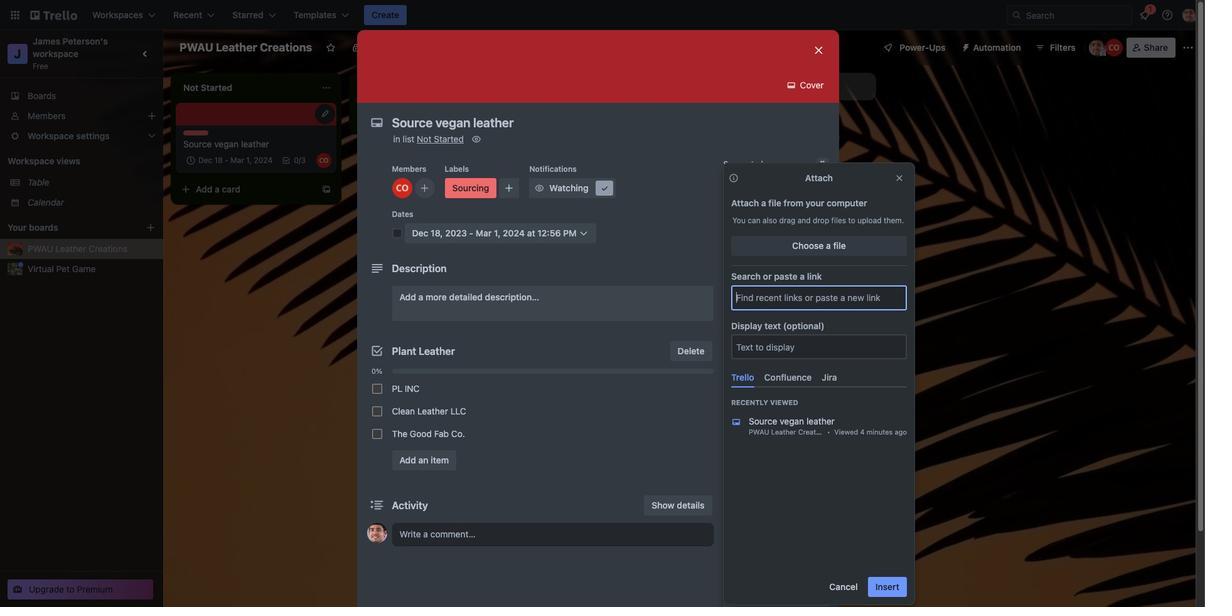 Task type: vqa. For each thing, say whether or not it's contained in the screenshot.
second the add image from the bottom
no



Task type: locate. For each thing, give the bounding box(es) containing it.
to right upgrade
[[66, 584, 75, 595]]

leather inside group
[[417, 406, 448, 417]]

- inside button
[[469, 228, 473, 238]]

leather up •
[[806, 416, 835, 427]]

1 horizontal spatial to
[[740, 205, 748, 214]]

2 vertical spatial ups
[[792, 399, 808, 409]]

None text field
[[386, 112, 800, 134]]

views
[[57, 156, 80, 166]]

not started link
[[417, 134, 464, 144]]

0 vertical spatial vegan
[[214, 139, 239, 149]]

18,
[[431, 228, 443, 238]]

sm image down notifications
[[533, 182, 546, 195]]

sm image
[[956, 38, 973, 55], [816, 158, 829, 171], [533, 182, 546, 195], [727, 247, 740, 260]]

1 vertical spatial -
[[469, 228, 473, 238]]

members for left members 'link'
[[28, 110, 66, 121]]

1 vertical spatial christina overa (christinaovera) image
[[316, 153, 331, 168]]

sourcing inside sourcing source vegan leather
[[183, 131, 216, 140]]

2 vertical spatial members
[[743, 223, 782, 233]]

0 horizontal spatial attach
[[731, 198, 759, 208]]

2 vertical spatial card
[[750, 205, 766, 214]]

file
[[768, 198, 781, 208], [833, 240, 846, 251]]

1 horizontal spatial add a card
[[374, 114, 419, 124]]

color: bold red, title: "sourcing" element up 18
[[183, 131, 216, 140]]

j link
[[8, 44, 28, 64]]

1 horizontal spatial power-ups
[[900, 42, 946, 53]]

card up "can"
[[750, 205, 766, 214]]

dec left 18
[[198, 156, 212, 165]]

add a card down 18
[[196, 184, 240, 195]]

0 horizontal spatial 1,
[[246, 156, 252, 165]]

members link up labels link
[[723, 218, 829, 238]]

0 horizontal spatial color: bold red, title: "sourcing" element
[[183, 131, 216, 140]]

1 vertical spatial dates
[[743, 298, 767, 309]]

2 horizontal spatial pwau
[[749, 428, 769, 436]]

•
[[827, 428, 830, 436]]

0 vertical spatial list
[[781, 81, 794, 92]]

1 horizontal spatial christina overa (christinaovera) image
[[1105, 39, 1123, 56]]

watching
[[549, 183, 588, 193]]

search image
[[1012, 10, 1022, 20]]

show details link
[[644, 496, 712, 516]]

sm image
[[785, 79, 798, 92], [470, 133, 483, 146], [598, 182, 611, 195], [727, 222, 740, 235], [727, 272, 740, 285]]

at
[[527, 228, 535, 238]]

1 horizontal spatial source
[[749, 416, 777, 427]]

pwau leather creations
[[179, 41, 312, 54], [28, 244, 127, 254], [749, 428, 830, 436]]

1 vertical spatial members link
[[723, 218, 829, 238]]

sm image for the cover link
[[785, 79, 798, 92]]

1 horizontal spatial viewed
[[834, 428, 858, 436]]

sm image right power-ups button
[[956, 38, 973, 55]]

0 horizontal spatial viewed
[[770, 399, 798, 407]]

18
[[214, 156, 223, 165]]

4
[[860, 428, 865, 436]]

add to card
[[723, 205, 766, 214]]

ups up source vegan leather
[[792, 399, 808, 409]]

attach up you
[[731, 198, 759, 208]]

dec left the 18,
[[412, 228, 428, 238]]

vegan down add power-ups link on the right of the page
[[780, 416, 804, 427]]

labels up or
[[743, 248, 771, 259]]

free
[[33, 62, 48, 71]]

sm image right another
[[785, 79, 798, 92]]

your boards with 2 items element
[[8, 220, 127, 235]]

automation down "search" icon
[[973, 42, 1021, 53]]

join image
[[727, 177, 740, 190]]

2024 left at
[[503, 228, 525, 238]]

0 horizontal spatial -
[[225, 156, 228, 165]]

0 vertical spatial -
[[225, 156, 228, 165]]

mar right 2023
[[476, 228, 492, 238]]

2 vertical spatial creations
[[798, 428, 830, 436]]

dates button
[[723, 294, 829, 314]]

add a card button down the dec 18 - mar 1, 2024
[[176, 179, 316, 200]]

0 horizontal spatial pwau leather creations
[[28, 244, 127, 254]]

0 vertical spatial to
[[740, 205, 748, 214]]

members for members 'link' to the right
[[743, 223, 782, 233]]

creations left star or unstar board image
[[260, 41, 312, 54]]

peterson's
[[63, 36, 108, 46]]

1 horizontal spatial file
[[833, 240, 846, 251]]

1 horizontal spatial sourcing
[[452, 183, 489, 193]]

1 vertical spatial color: bold red, title: "sourcing" element
[[445, 178, 497, 198]]

dates
[[392, 210, 413, 219], [743, 298, 767, 309]]

a down 18
[[215, 184, 220, 195]]

viewed
[[770, 399, 798, 407], [834, 428, 858, 436]]

0 vertical spatial color: bold red, title: "sourcing" element
[[183, 131, 216, 140]]

1, left at
[[494, 228, 501, 238]]

1 vertical spatial dec
[[412, 228, 428, 238]]

card up in in the left of the page
[[400, 114, 419, 124]]

1 horizontal spatial 1,
[[494, 228, 501, 238]]

0 horizontal spatial file
[[768, 198, 781, 208]]

attach a file from your computer
[[731, 198, 867, 208]]

Display text (optional) field
[[732, 336, 906, 359]]

dec 18, 2023 - mar 1, 2024 at 12:56 pm button
[[404, 223, 597, 244]]

0 horizontal spatial add a card button
[[176, 179, 316, 200]]

sourcing up 18
[[183, 131, 216, 140]]

add a card button for create from template… icon
[[354, 109, 495, 129]]

sm image right started at the top of page
[[470, 133, 483, 146]]

1 vertical spatial leather
[[806, 416, 835, 427]]

source inside option
[[749, 416, 777, 427]]

0 horizontal spatial pwau
[[28, 244, 53, 254]]

ups up recently
[[750, 380, 764, 390]]

0 vertical spatial dec
[[198, 156, 212, 165]]

members down boards
[[28, 110, 66, 121]]

0 vertical spatial creations
[[260, 41, 312, 54]]

file down the files
[[833, 240, 846, 251]]

labels down started at the top of page
[[445, 164, 469, 174]]

1, inside button
[[494, 228, 501, 238]]

sourcing
[[183, 131, 216, 140], [452, 183, 489, 193]]

pwau leather creations inside text field
[[179, 41, 312, 54]]

0 horizontal spatial sourcing
[[183, 131, 216, 140]]

labels link
[[723, 244, 829, 264]]

0 horizontal spatial vegan
[[214, 139, 239, 149]]

to for card
[[740, 205, 748, 214]]

can
[[748, 216, 760, 225]]

to inside the upgrade to premium link
[[66, 584, 75, 595]]

/
[[299, 156, 301, 165]]

power-ups
[[900, 42, 946, 53], [723, 380, 764, 390]]

add an item
[[399, 455, 449, 466]]

1 horizontal spatial ups
[[792, 399, 808, 409]]

sm image inside members 'link'
[[727, 222, 740, 235]]

paste
[[774, 271, 798, 282]]

christina overa (christinaovera) image
[[392, 178, 412, 198]]

creations down source vegan leather
[[798, 428, 830, 436]]

list
[[781, 81, 794, 92], [403, 134, 414, 144]]

attachment
[[743, 323, 792, 334]]

0 horizontal spatial james peterson (jamespeterson93) image
[[367, 523, 387, 544]]

0 horizontal spatial 2024
[[254, 156, 272, 165]]

0 vertical spatial 2024
[[254, 156, 272, 165]]

from
[[784, 198, 803, 208]]

viewed inside source vegan leather option
[[834, 428, 858, 436]]

creations inside text field
[[260, 41, 312, 54]]

0 vertical spatial leather
[[241, 139, 269, 149]]

1 vertical spatial card
[[222, 184, 240, 195]]

christina overa (christinaovera) image right 3 at the left
[[316, 153, 331, 168]]

1, inside option
[[246, 156, 252, 165]]

1 horizontal spatial automation
[[973, 42, 1021, 53]]

1 horizontal spatial card
[[400, 114, 419, 124]]

sm image left checklist
[[727, 272, 740, 285]]

1 horizontal spatial dec
[[412, 228, 428, 238]]

0 horizontal spatial card
[[222, 184, 240, 195]]

vegan up "dec 18 - mar 1, 2024" option
[[214, 139, 239, 149]]

1 vertical spatial vegan
[[780, 416, 804, 427]]

0 horizontal spatial leather
[[241, 139, 269, 149]]

attach for attach
[[805, 173, 833, 183]]

a right choose
[[826, 240, 831, 251]]

jira
[[822, 372, 837, 383]]

add a card
[[374, 114, 419, 124], [196, 184, 240, 195]]

0 vertical spatial pwau
[[179, 41, 213, 54]]

members link down boards
[[0, 106, 163, 126]]

0 vertical spatial add a card button
[[354, 109, 495, 129]]

add inside button
[[399, 455, 416, 466]]

pwau inside source vegan leather option
[[749, 428, 769, 436]]

sm image right watching
[[598, 182, 611, 195]]

list inside button
[[781, 81, 794, 92]]

source vegan leather option
[[721, 411, 917, 442]]

source down recently viewed
[[749, 416, 777, 427]]

1 horizontal spatial attach
[[805, 173, 833, 183]]

j
[[14, 46, 21, 61]]

1 vertical spatial source
[[749, 416, 777, 427]]

table
[[28, 177, 49, 188]]

james peterson (jamespeterson93) image inside the primary element
[[1182, 8, 1197, 23]]

leather inside source vegan leather option
[[806, 416, 835, 427]]

2024
[[254, 156, 272, 165], [503, 228, 525, 238]]

text
[[764, 320, 781, 331]]

Search field
[[1022, 6, 1132, 24]]

0 vertical spatial add a card
[[374, 114, 419, 124]]

1 vertical spatial sourcing
[[452, 183, 489, 193]]

sourcing right add members to card image
[[452, 183, 489, 193]]

create
[[372, 9, 399, 20]]

0 horizontal spatial labels
[[445, 164, 469, 174]]

to up you
[[740, 205, 748, 214]]

add a more detailed description…
[[399, 292, 539, 303]]

1 horizontal spatial add a card button
[[354, 109, 495, 129]]

list left cover
[[781, 81, 794, 92]]

search or paste a link
[[731, 271, 822, 282]]

sm image inside watching button
[[533, 182, 546, 195]]

table link
[[28, 176, 156, 189]]

close popover image
[[894, 173, 904, 183]]

2 horizontal spatial power-
[[900, 42, 929, 53]]

power-
[[900, 42, 929, 53], [723, 380, 750, 390], [762, 399, 792, 409]]

Search or paste a link field
[[732, 287, 906, 309]]

delete
[[678, 346, 704, 356]]

1 horizontal spatial labels
[[743, 248, 771, 259]]

file for choose
[[833, 240, 846, 251]]

private image
[[351, 43, 361, 53]]

add a card button up not
[[354, 109, 495, 129]]

attach up your
[[805, 173, 833, 183]]

pl inc
[[392, 383, 420, 394]]

choose a file element
[[731, 236, 907, 256]]

1 horizontal spatial 2024
[[503, 228, 525, 238]]

2 horizontal spatial to
[[848, 216, 855, 225]]

sm image inside checklist link
[[727, 272, 740, 285]]

0 horizontal spatial to
[[66, 584, 75, 595]]

dec 18 - mar 1, 2024
[[198, 156, 272, 165]]

add an item button
[[392, 451, 456, 471]]

0 vertical spatial file
[[768, 198, 781, 208]]

pwau leather creations inside source vegan leather option
[[749, 428, 830, 436]]

sm image inside "automation" button
[[956, 38, 973, 55]]

vegan
[[214, 139, 239, 149], [780, 416, 804, 427]]

tab list containing trello
[[726, 367, 912, 388]]

1 horizontal spatial james peterson (jamespeterson93) image
[[1182, 8, 1197, 23]]

0 horizontal spatial list
[[403, 134, 414, 144]]

ups left "automation" button
[[929, 42, 946, 53]]

color: bold red, title: "sourcing" element right add members to card image
[[445, 178, 497, 198]]

-
[[225, 156, 228, 165], [469, 228, 473, 238]]

2024 down source vegan leather link
[[254, 156, 272, 165]]

0 horizontal spatial dec
[[198, 156, 212, 165]]

card for create from template… icon
[[400, 114, 419, 124]]

show
[[652, 500, 675, 511]]

leather
[[216, 41, 257, 54], [55, 244, 86, 254], [419, 346, 455, 357], [417, 406, 448, 417], [771, 428, 796, 436]]

checklist
[[743, 273, 782, 284]]

mar inside dec 18, 2023 - mar 1, 2024 at 12:56 pm button
[[476, 228, 492, 238]]

2 horizontal spatial pwau leather creations
[[749, 428, 830, 436]]

2 horizontal spatial creations
[[798, 428, 830, 436]]

vegan inside option
[[780, 416, 804, 427]]

0 horizontal spatial source
[[183, 139, 212, 149]]

llc
[[450, 406, 466, 417]]

1 horizontal spatial leather
[[806, 416, 835, 427]]

christina overa (christinaovera) image left share 'button'
[[1105, 39, 1123, 56]]

tab list
[[726, 367, 912, 388]]

file up also
[[768, 198, 781, 208]]

ups inside button
[[929, 42, 946, 53]]

co.
[[451, 429, 465, 439]]

viewed for •
[[834, 428, 858, 436]]

1 vertical spatial 2024
[[503, 228, 525, 238]]

sm image inside the cover link
[[785, 79, 798, 92]]

viewed left 4
[[834, 428, 858, 436]]

dates up the mark due date as complete option
[[392, 210, 413, 219]]

sm image inside labels link
[[727, 247, 740, 260]]

pwau
[[179, 41, 213, 54], [28, 244, 53, 254], [749, 428, 769, 436]]

card for create from template… image
[[222, 184, 240, 195]]

file for attach
[[768, 198, 781, 208]]

checklist link
[[723, 269, 829, 289]]

1 horizontal spatial pwau leather creations
[[179, 41, 312, 54]]

sm image left "can"
[[727, 222, 740, 235]]

detailed
[[449, 292, 483, 303]]

0 vertical spatial christina overa (christinaovera) image
[[1105, 39, 1123, 56]]

2 vertical spatial to
[[66, 584, 75, 595]]

add a card up in in the left of the page
[[374, 114, 419, 124]]

primary element
[[0, 0, 1205, 30]]

automation down trello.card icon
[[723, 431, 766, 440]]

custom fields
[[743, 348, 802, 359]]

0 vertical spatial power-ups
[[900, 42, 946, 53]]

card
[[400, 114, 419, 124], [222, 184, 240, 195], [750, 205, 766, 214]]

1 horizontal spatial members
[[392, 164, 426, 174]]

add a card button for create from template… image
[[176, 179, 316, 200]]

card down "dec 18 - mar 1, 2024" option
[[222, 184, 240, 195]]

mar right 18
[[231, 156, 244, 165]]

dec 18, 2023 - mar 1, 2024 at 12:56 pm
[[412, 228, 576, 238]]

1 vertical spatial viewed
[[834, 428, 858, 436]]

sourcing for sourcing source vegan leather
[[183, 131, 216, 140]]

1 horizontal spatial creations
[[260, 41, 312, 54]]

2 vertical spatial pwau leather creations
[[749, 428, 830, 436]]

also
[[763, 216, 777, 225]]

- right 2023
[[469, 228, 473, 238]]

1, down source vegan leather link
[[246, 156, 252, 165]]

james peterson (jamespeterson93) image
[[1182, 8, 1197, 23], [367, 523, 387, 544]]

creations
[[260, 41, 312, 54], [89, 244, 127, 254], [798, 428, 830, 436]]

workspace
[[33, 48, 78, 59]]

list right in in the left of the page
[[403, 134, 414, 144]]

sm image up search
[[727, 247, 740, 260]]

creations up "virtual pet game" link
[[89, 244, 127, 254]]

- right 18
[[225, 156, 228, 165]]

0 vertical spatial automation
[[973, 42, 1021, 53]]

add power-ups link
[[723, 394, 829, 414]]

leather up the dec 18 - mar 1, 2024
[[241, 139, 269, 149]]

members down add to card
[[743, 223, 782, 233]]

0 vertical spatial dates
[[392, 210, 413, 219]]

delete link
[[670, 341, 712, 362]]

edit card image
[[320, 109, 330, 119]]

pm
[[563, 228, 576, 238]]

dec inside "dec 18 - mar 1, 2024" option
[[198, 156, 212, 165]]

source up "dec 18 - mar 1, 2024" option
[[183, 139, 212, 149]]

christina overa (christinaovera) image
[[1105, 39, 1123, 56], [316, 153, 331, 168]]

2024 inside button
[[503, 228, 525, 238]]

sm image up your
[[816, 158, 829, 171]]

ago
[[895, 428, 907, 436]]

computer
[[827, 198, 867, 208]]

to right the files
[[848, 216, 855, 225]]

0 vertical spatial power-
[[900, 42, 929, 53]]

2 vertical spatial pwau
[[749, 428, 769, 436]]

0 vertical spatial source
[[183, 139, 212, 149]]

dates up display
[[743, 298, 767, 309]]

viewed up source vegan leather
[[770, 399, 798, 407]]

1 vertical spatial power-
[[723, 380, 750, 390]]

fields
[[778, 348, 802, 359]]

0 vertical spatial 1,
[[246, 156, 252, 165]]

description…
[[485, 292, 539, 303]]

members up christina overa (christinaovera) icon
[[392, 164, 426, 174]]

color: bold red, title: "sourcing" element
[[183, 131, 216, 140], [445, 178, 497, 198]]

dec inside dec 18, 2023 - mar 1, 2024 at 12:56 pm button
[[412, 228, 428, 238]]

description
[[392, 263, 447, 274]]

sm image for watching
[[533, 182, 546, 195]]

upload
[[857, 216, 882, 225]]

add inside button
[[728, 81, 745, 92]]

1 vertical spatial to
[[848, 216, 855, 225]]

add a card button
[[354, 109, 495, 129], [176, 179, 316, 200]]

1 vertical spatial mar
[[476, 228, 492, 238]]



Task type: describe. For each thing, give the bounding box(es) containing it.
files
[[831, 216, 846, 225]]

upgrade to premium
[[29, 584, 113, 595]]

add a card for create from template… icon
[[374, 114, 419, 124]]

virtual pet game
[[28, 264, 96, 274]]

filters
[[1050, 42, 1076, 53]]

add members to card image
[[420, 182, 430, 195]]

1 vertical spatial list
[[403, 134, 414, 144]]

calendar link
[[28, 196, 156, 209]]

mar inside "dec 18 - mar 1, 2024" option
[[231, 156, 244, 165]]

attach for attach a file from your computer
[[731, 198, 759, 208]]

add power-ups
[[743, 399, 808, 409]]

sm image for members 'link' to the right
[[727, 222, 740, 235]]

0 horizontal spatial automation
[[723, 431, 766, 440]]

automation button
[[956, 38, 1028, 58]]

2 horizontal spatial card
[[750, 205, 766, 214]]

custom
[[743, 348, 776, 359]]

power- inside button
[[900, 42, 929, 53]]

custom fields button
[[723, 348, 829, 360]]

1 vertical spatial members
[[392, 164, 426, 174]]

Write a comment text field
[[392, 523, 713, 546]]

star or unstar board image
[[326, 43, 336, 53]]

your
[[8, 222, 27, 233]]

add a card for create from template… image
[[196, 184, 240, 195]]

minutes
[[867, 428, 893, 436]]

0 vertical spatial labels
[[445, 164, 469, 174]]

Board name text field
[[173, 38, 318, 58]]

filters button
[[1031, 38, 1079, 58]]

• viewed 4 minutes ago
[[823, 428, 907, 436]]

leather inside option
[[771, 428, 796, 436]]

dec for dec 18, 2023 - mar 1, 2024 at 12:56 pm
[[412, 228, 428, 238]]

not
[[417, 134, 431, 144]]

sm image for suggested
[[816, 158, 829, 171]]

james
[[33, 36, 60, 46]]

trello.card image
[[731, 418, 741, 428]]

1 vertical spatial james peterson (jamespeterson93) image
[[367, 523, 387, 544]]

0 / 3
[[294, 156, 306, 165]]

drag
[[779, 216, 795, 225]]

Mark due date as complete checkbox
[[392, 228, 402, 238]]

inc
[[405, 383, 420, 394]]

add board image
[[146, 223, 156, 233]]

suggested
[[723, 159, 763, 169]]

sm image for labels
[[727, 247, 740, 260]]

james peterson (jamespeterson93) image
[[1089, 39, 1106, 56]]

0%
[[371, 367, 382, 375]]

leather inside sourcing source vegan leather
[[241, 139, 269, 149]]

virtual pet game link
[[28, 263, 156, 276]]

fab
[[434, 429, 449, 439]]

boards
[[29, 222, 58, 233]]

12:56
[[537, 228, 561, 238]]

dates inside button
[[743, 298, 767, 309]]

dec for dec 18 - mar 1, 2024
[[198, 156, 212, 165]]

calendar
[[28, 197, 64, 208]]

sm image for checklist link
[[727, 272, 740, 285]]

2023
[[445, 228, 467, 238]]

and
[[797, 216, 811, 225]]

1 vertical spatial pwau leather creations
[[28, 244, 127, 254]]

show details
[[652, 500, 704, 511]]

the
[[392, 429, 407, 439]]

workspace views
[[8, 156, 80, 166]]

an
[[418, 455, 428, 466]]

premium
[[77, 584, 113, 595]]

attachment button
[[723, 319, 829, 339]]

leather inside text field
[[216, 41, 257, 54]]

add another list button
[[705, 73, 876, 100]]

a up also
[[761, 198, 766, 208]]

The Good Fab Co. checkbox
[[372, 429, 382, 439]]

cover
[[798, 80, 824, 90]]

- inside option
[[225, 156, 228, 165]]

add a more detailed description… link
[[392, 286, 713, 321]]

choose a file
[[792, 240, 846, 251]]

PL INC checkbox
[[372, 384, 382, 394]]

0 horizontal spatial creations
[[89, 244, 127, 254]]

share
[[1144, 42, 1168, 53]]

power-ups inside button
[[900, 42, 946, 53]]

create from template… image
[[500, 114, 510, 124]]

automation inside button
[[973, 42, 1021, 53]]

upgrade
[[29, 584, 64, 595]]

game
[[72, 264, 96, 274]]

1 horizontal spatial members link
[[723, 218, 829, 238]]

Dec 18 - Mar 1, 2024 checkbox
[[183, 153, 276, 168]]

boards
[[28, 90, 56, 101]]

recently
[[731, 399, 768, 407]]

0 horizontal spatial members link
[[0, 106, 163, 126]]

sm image inside watching button
[[598, 182, 611, 195]]

in
[[393, 134, 400, 144]]

plant leather group
[[367, 378, 713, 446]]

viewed for recently
[[770, 399, 798, 407]]

cancel
[[829, 582, 858, 593]]

2024 inside option
[[254, 156, 272, 165]]

your boards
[[8, 222, 58, 233]]

more info image
[[729, 173, 739, 183]]

sourcing for sourcing
[[452, 183, 489, 193]]

1 notification image
[[1137, 8, 1152, 23]]

confluence
[[764, 372, 812, 383]]

a left link
[[800, 271, 805, 282]]

pwau inside text field
[[179, 41, 213, 54]]

display text (optional)
[[731, 320, 824, 331]]

another
[[747, 81, 779, 92]]

insert
[[875, 582, 899, 593]]

search
[[731, 271, 761, 282]]

cancel button
[[822, 578, 865, 598]]

3
[[301, 156, 306, 165]]

watching button
[[529, 178, 616, 198]]

a left more
[[418, 292, 423, 303]]

source inside sourcing source vegan leather
[[183, 139, 212, 149]]

sourcing source vegan leather
[[183, 131, 269, 149]]

1 vertical spatial labels
[[743, 248, 771, 259]]

0 horizontal spatial power-ups
[[723, 380, 764, 390]]

Clean Leather LLC checkbox
[[372, 407, 382, 417]]

notifications
[[529, 164, 577, 174]]

you can also drag and drop files to upload them.
[[732, 216, 904, 225]]

boards link
[[0, 86, 163, 106]]

started
[[434, 134, 464, 144]]

plant
[[392, 346, 416, 357]]

1 horizontal spatial power-
[[762, 399, 792, 409]]

creations inside source vegan leather option
[[798, 428, 830, 436]]

link
[[807, 271, 822, 282]]

show menu image
[[1182, 41, 1194, 54]]

0
[[294, 156, 299, 165]]

cover link
[[781, 75, 831, 95]]

a up in in the left of the page
[[393, 114, 398, 124]]

the good fab co.
[[392, 429, 465, 439]]

0 horizontal spatial christina overa (christinaovera) image
[[316, 153, 331, 168]]

sm image for automation
[[956, 38, 973, 55]]

your
[[806, 198, 824, 208]]

create from template… image
[[321, 185, 331, 195]]

activity
[[392, 500, 428, 511]]

source vegan leather
[[749, 416, 835, 427]]

james peterson's workspace link
[[33, 36, 110, 59]]

actions
[[723, 482, 751, 491]]

open information menu image
[[1161, 9, 1174, 21]]

vegan inside sourcing source vegan leather
[[214, 139, 239, 149]]

or
[[763, 271, 772, 282]]

good
[[410, 429, 432, 439]]

display
[[731, 320, 762, 331]]

to for premium
[[66, 584, 75, 595]]

0 horizontal spatial power-
[[723, 380, 750, 390]]

1 vertical spatial ups
[[750, 380, 764, 390]]

upgrade to premium link
[[8, 580, 153, 600]]

power-ups button
[[874, 38, 953, 58]]

clean leather llc
[[392, 406, 466, 417]]

in list not started
[[393, 134, 464, 144]]



